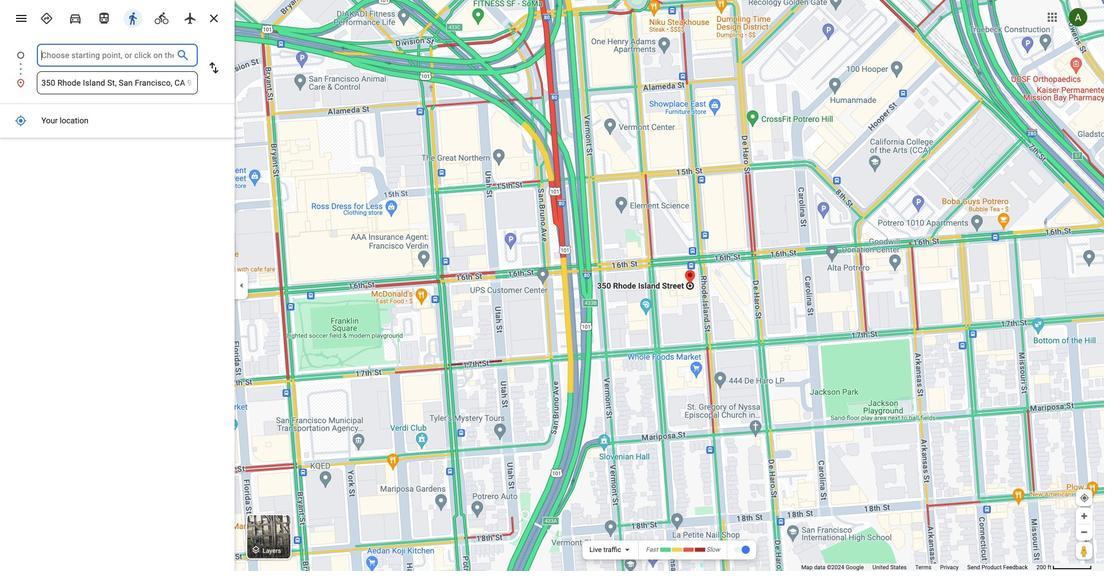 Task type: describe. For each thing, give the bounding box(es) containing it.
cycling image
[[155, 12, 169, 25]]

google maps element
[[0, 0, 1105, 571]]

show your location image
[[1080, 493, 1091, 504]]

none field choose starting point, or click on the map...
[[41, 44, 174, 67]]

collapse side panel image
[[235, 279, 248, 292]]

Destination 350 Rhode Island St, San Francisco, CA 94103 field
[[41, 76, 193, 90]]

google account: augustus odena  
(augustus@adept.ai) image
[[1070, 8, 1088, 27]]

 Show traffic  checkbox
[[734, 546, 750, 555]]

flights image
[[184, 12, 197, 25]]

none radio flights
[[178, 7, 203, 28]]

2 list item from the top
[[0, 71, 235, 94]]

best travel modes image
[[40, 12, 54, 25]]

none radio cycling
[[150, 7, 174, 28]]

walking image
[[126, 12, 140, 25]]

none field destination 350 rhode island st, san francisco, ca 94103
[[41, 71, 193, 94]]

Choose starting point, or click on the map... field
[[41, 48, 174, 62]]



Task type: vqa. For each thing, say whether or not it's contained in the screenshot.
second radio from the right
yes



Task type: locate. For each thing, give the bounding box(es) containing it.
zoom out image
[[1081, 528, 1089, 537]]

1 vertical spatial none field
[[41, 71, 193, 94]]

2 none radio from the left
[[121, 7, 145, 28]]

1 none radio from the left
[[63, 7, 87, 28]]

None field
[[41, 44, 174, 67], [41, 71, 193, 94]]

4 none radio from the left
[[178, 7, 203, 28]]

list
[[0, 44, 235, 94]]

transit image
[[97, 12, 111, 25]]

none field up destination 350 rhode island st, san francisco, ca 94103 field
[[41, 44, 174, 67]]

none radio right cycling option
[[178, 7, 203, 28]]

list item down choose starting point, or click on the map... field on the left of page
[[0, 71, 235, 94]]

none radio walking
[[121, 7, 145, 28]]

none radio left transit radio
[[63, 7, 87, 28]]

cell inside google maps element
[[0, 112, 227, 130]]

none field down choose starting point, or click on the map... field on the left of page
[[41, 71, 193, 94]]

none radio best travel modes
[[35, 7, 59, 28]]

none radio left driving radio
[[35, 7, 59, 28]]

3 none radio from the left
[[150, 7, 174, 28]]

1 list item from the top
[[0, 44, 235, 81]]

none radio driving
[[63, 7, 87, 28]]

option
[[590, 546, 622, 554]]

None radio
[[35, 7, 59, 28], [121, 7, 145, 28], [150, 7, 174, 28], [178, 7, 203, 28]]

1 none radio from the left
[[35, 7, 59, 28]]

None radio
[[63, 7, 87, 28], [92, 7, 116, 28]]

2 none field from the top
[[41, 71, 193, 94]]

option inside google maps element
[[590, 546, 622, 554]]

show street view coverage image
[[1077, 543, 1093, 560]]

none radio right driving radio
[[92, 7, 116, 28]]

none radio transit
[[92, 7, 116, 28]]

0 horizontal spatial none radio
[[63, 7, 87, 28]]

1 none field from the top
[[41, 44, 174, 67]]

list inside google maps element
[[0, 44, 235, 94]]

cell
[[0, 112, 227, 130]]

list item down transit image
[[0, 44, 235, 81]]

1 horizontal spatial none radio
[[92, 7, 116, 28]]

list item
[[0, 44, 235, 81], [0, 71, 235, 94]]

your location image
[[15, 115, 27, 127]]

0 vertical spatial none field
[[41, 44, 174, 67]]

none radio left cycling option
[[121, 7, 145, 28]]

2 none radio from the left
[[92, 7, 116, 28]]

zoom in image
[[1081, 512, 1089, 521]]

none radio right walking option
[[150, 7, 174, 28]]

driving image
[[68, 12, 82, 25]]



